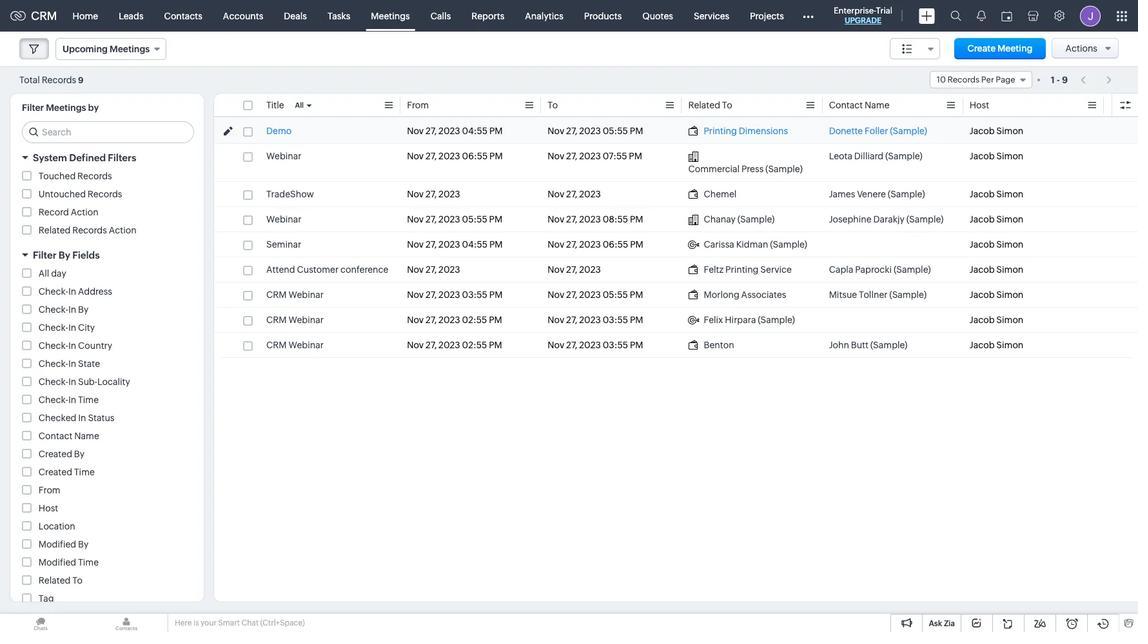 Task type: locate. For each thing, give the bounding box(es) containing it.
smart
[[218, 619, 240, 628]]

webinar link for nov 27, 2023 06:55 pm
[[266, 150, 302, 163]]

2 vertical spatial time
[[78, 557, 99, 568]]

1 vertical spatial related to
[[39, 576, 83, 586]]

in left state
[[68, 359, 76, 369]]

0 vertical spatial modified
[[39, 539, 76, 550]]

9 inside total records 9
[[78, 75, 84, 85]]

in for city
[[68, 323, 76, 333]]

1 vertical spatial modified
[[39, 557, 76, 568]]

03:55 for felix hirpara (sample)
[[603, 315, 629, 325]]

(sample) right 'foller'
[[891, 126, 928, 136]]

by up day
[[59, 250, 70, 261]]

1 jacob simon from the top
[[970, 126, 1024, 136]]

analytics
[[525, 11, 564, 21]]

2023
[[439, 126, 461, 136], [580, 126, 601, 136], [439, 151, 461, 161], [580, 151, 601, 161], [439, 189, 461, 199], [580, 189, 601, 199], [439, 214, 461, 225], [580, 214, 601, 225], [439, 239, 461, 250], [580, 239, 601, 250], [439, 265, 461, 275], [580, 265, 601, 275], [439, 290, 461, 300], [580, 290, 601, 300], [439, 315, 461, 325], [580, 315, 601, 325], [439, 340, 461, 350], [580, 340, 601, 350]]

5 jacob simon from the top
[[970, 239, 1024, 250]]

2 vertical spatial 05:55
[[603, 290, 628, 300]]

1 crm webinar from the top
[[266, 290, 324, 300]]

0 vertical spatial related to
[[689, 100, 733, 110]]

filter down total
[[22, 103, 44, 113]]

felix
[[704, 315, 724, 325]]

josephine darakjy (sample)
[[830, 214, 944, 225]]

in up checked in status
[[68, 395, 76, 405]]

1 vertical spatial 03:55
[[603, 315, 629, 325]]

from
[[407, 100, 429, 110], [39, 485, 60, 496]]

reports
[[472, 11, 505, 21]]

row group
[[214, 119, 1139, 358]]

tradeshow link
[[266, 188, 314, 201]]

2 vertical spatial nov 27, 2023 05:55 pm
[[548, 290, 644, 300]]

(sample) up darakjy
[[888, 189, 926, 199]]

by up created time
[[74, 449, 85, 459]]

0 horizontal spatial contact
[[39, 431, 73, 441]]

navigation
[[1075, 70, 1119, 89]]

3 jacob from the top
[[970, 189, 995, 199]]

1 - 9
[[1052, 75, 1069, 85]]

Upcoming Meetings field
[[55, 38, 167, 60]]

check- down all day
[[39, 286, 68, 297]]

contact up the donette
[[830, 100, 863, 110]]

3 jacob simon from the top
[[970, 189, 1024, 199]]

related to up 'printing dimensions' link
[[689, 100, 733, 110]]

filter for filter meetings by
[[22, 103, 44, 113]]

0 vertical spatial 05:55
[[603, 126, 628, 136]]

1 04:55 from the top
[[462, 126, 488, 136]]

meetings for upcoming meetings
[[110, 44, 150, 54]]

1 vertical spatial from
[[39, 485, 60, 496]]

2 vertical spatial 03:55
[[603, 340, 629, 350]]

check- up checked
[[39, 395, 68, 405]]

1 horizontal spatial contact name
[[830, 100, 890, 110]]

chemel
[[704, 189, 737, 199]]

in left sub-
[[68, 377, 76, 387]]

1 vertical spatial host
[[39, 503, 58, 514]]

here is your smart chat (ctrl+space)
[[175, 619, 305, 628]]

nov 27, 2023 04:55 pm for nov 27, 2023 05:55 pm
[[407, 126, 503, 136]]

records down touched records
[[88, 189, 122, 199]]

4 simon from the top
[[997, 214, 1024, 225]]

nov 27, 2023 03:55 pm for felix hirpara (sample)
[[548, 315, 644, 325]]

2 vertical spatial nov 27, 2023 03:55 pm
[[548, 340, 644, 350]]

printing up commercial at top right
[[704, 126, 737, 136]]

(sample) inside chanay (sample) link
[[738, 214, 775, 225]]

02:55 for benton
[[462, 340, 487, 350]]

location
[[39, 521, 75, 532]]

2 vertical spatial meetings
[[46, 103, 86, 113]]

27,
[[426, 126, 437, 136], [567, 126, 578, 136], [426, 151, 437, 161], [567, 151, 578, 161], [426, 189, 437, 199], [567, 189, 578, 199], [426, 214, 437, 225], [567, 214, 578, 225], [426, 239, 437, 250], [567, 239, 578, 250], [426, 265, 437, 275], [567, 265, 578, 275], [426, 290, 437, 300], [567, 290, 578, 300], [426, 315, 437, 325], [567, 315, 578, 325], [426, 340, 437, 350], [567, 340, 578, 350]]

0 vertical spatial nov 27, 2023 05:55 pm
[[548, 126, 644, 136]]

in down the check-in address
[[68, 305, 76, 315]]

5 check- from the top
[[39, 359, 68, 369]]

benton
[[704, 340, 735, 350]]

zia
[[945, 619, 956, 628]]

created time
[[39, 467, 95, 477]]

9 simon from the top
[[997, 340, 1024, 350]]

jacob for leota dilliard (sample)
[[970, 151, 995, 161]]

create menu element
[[912, 0, 943, 31]]

7 jacob from the top
[[970, 290, 995, 300]]

4 jacob from the top
[[970, 214, 995, 225]]

modified for modified time
[[39, 557, 76, 568]]

nov 27, 2023 02:55 pm
[[407, 315, 502, 325], [407, 340, 502, 350]]

0 vertical spatial contact name
[[830, 100, 890, 110]]

records for total
[[42, 75, 76, 85]]

nov 27, 2023 02:55 pm for benton
[[407, 340, 502, 350]]

2 nov 27, 2023 02:55 pm from the top
[[407, 340, 502, 350]]

modified time
[[39, 557, 99, 568]]

(sample) inside carissa kidman (sample) link
[[771, 239, 808, 250]]

1 vertical spatial crm webinar link
[[266, 314, 324, 326]]

1 vertical spatial contact
[[39, 431, 73, 441]]

meetings
[[371, 11, 410, 21], [110, 44, 150, 54], [46, 103, 86, 113]]

0 vertical spatial nov 27, 2023 04:55 pm
[[407, 126, 503, 136]]

0 vertical spatial crm webinar
[[266, 290, 324, 300]]

commercial
[[689, 164, 740, 174]]

created up created time
[[39, 449, 72, 459]]

0 vertical spatial nov 27, 2023 03:55 pm
[[407, 290, 503, 300]]

1 horizontal spatial 06:55
[[603, 239, 629, 250]]

modified down location on the bottom of the page
[[39, 539, 76, 550]]

check- for check-in by
[[39, 305, 68, 315]]

all for all
[[295, 101, 304, 109]]

(sample) inside capla paprocki (sample) link
[[894, 265, 932, 275]]

04:55 for nov 27, 2023 05:55 pm
[[462, 126, 488, 136]]

all right the title
[[295, 101, 304, 109]]

modified
[[39, 539, 76, 550], [39, 557, 76, 568]]

feltz printing service
[[704, 265, 792, 275]]

records right '10'
[[948, 75, 980, 85]]

6 simon from the top
[[997, 265, 1024, 275]]

02:55
[[462, 315, 487, 325], [462, 340, 487, 350]]

webinar for felix hirpara (sample)
[[289, 315, 324, 325]]

8 simon from the top
[[997, 315, 1024, 325]]

actions
[[1066, 43, 1098, 54]]

1 vertical spatial 04:55
[[462, 239, 488, 250]]

(sample) inside john butt (sample) link
[[871, 340, 908, 350]]

0 vertical spatial all
[[295, 101, 304, 109]]

related records action
[[39, 225, 137, 236]]

donette foller (sample) link
[[830, 125, 928, 137]]

name up 'foller'
[[865, 100, 890, 110]]

webinar link down demo link
[[266, 150, 302, 163]]

2 modified from the top
[[39, 557, 76, 568]]

chanay (sample)
[[704, 214, 775, 225]]

1 02:55 from the top
[[462, 315, 487, 325]]

filter
[[22, 103, 44, 113], [33, 250, 57, 261]]

filter for filter by fields
[[33, 250, 57, 261]]

9 down upcoming
[[78, 75, 84, 85]]

meeting
[[998, 43, 1033, 54]]

(sample) inside the mitsue tollner (sample) link
[[890, 290, 927, 300]]

1 vertical spatial nov 27, 2023 05:55 pm
[[407, 214, 503, 225]]

crm webinar link
[[266, 288, 324, 301], [266, 314, 324, 326], [266, 339, 324, 352]]

2 jacob from the top
[[970, 151, 995, 161]]

1 check- from the top
[[39, 286, 68, 297]]

08:55
[[603, 214, 629, 225]]

03:55 for benton
[[603, 340, 629, 350]]

contact down checked
[[39, 431, 73, 441]]

nov 27, 2023 06:55 pm
[[407, 151, 503, 161], [548, 239, 644, 250]]

0 vertical spatial name
[[865, 100, 890, 110]]

1 vertical spatial nov 27, 2023 03:55 pm
[[548, 315, 644, 325]]

in up 'check-in state'
[[68, 341, 76, 351]]

1 horizontal spatial nov 27, 2023 06:55 pm
[[548, 239, 644, 250]]

0 vertical spatial meetings
[[371, 11, 410, 21]]

(sample) up service
[[771, 239, 808, 250]]

records up filter meetings by
[[42, 75, 76, 85]]

1 vertical spatial name
[[74, 431, 99, 441]]

2 04:55 from the top
[[462, 239, 488, 250]]

9 right -
[[1063, 75, 1069, 85]]

printing
[[704, 126, 737, 136], [726, 265, 759, 275]]

meetings left by
[[46, 103, 86, 113]]

enterprise-
[[834, 6, 877, 15]]

02:55 for felix hirpara (sample)
[[462, 315, 487, 325]]

related up 'printing dimensions' link
[[689, 100, 721, 110]]

jacob for capla paprocki (sample)
[[970, 265, 995, 275]]

0 horizontal spatial meetings
[[46, 103, 86, 113]]

record action
[[39, 207, 98, 217]]

2 webinar link from the top
[[266, 213, 302, 226]]

(sample) for james venere (sample)
[[888, 189, 926, 199]]

(sample) up carissa kidman (sample)
[[738, 214, 775, 225]]

accounts
[[223, 11, 263, 21]]

all left day
[[39, 268, 49, 279]]

profile element
[[1073, 0, 1109, 31]]

2 crm webinar link from the top
[[266, 314, 324, 326]]

(sample) right the 'paprocki'
[[894, 265, 932, 275]]

in for address
[[68, 286, 76, 297]]

None field
[[890, 38, 940, 59]]

in left 'status'
[[78, 413, 86, 423]]

7 jacob simon from the top
[[970, 290, 1024, 300]]

4 check- from the top
[[39, 341, 68, 351]]

0 vertical spatial from
[[407, 100, 429, 110]]

is
[[194, 619, 199, 628]]

1 vertical spatial crm webinar
[[266, 315, 324, 325]]

9 jacob from the top
[[970, 340, 995, 350]]

(sample) for capla paprocki (sample)
[[894, 265, 932, 275]]

meetings down "leads"
[[110, 44, 150, 54]]

action up related records action
[[71, 207, 98, 217]]

3 check- from the top
[[39, 323, 68, 333]]

by up modified time
[[78, 539, 89, 550]]

meetings inside field
[[110, 44, 150, 54]]

jacob for john butt (sample)
[[970, 340, 995, 350]]

mitsue tollner (sample) link
[[830, 288, 927, 301]]

(sample) inside james venere (sample) link
[[888, 189, 926, 199]]

john
[[830, 340, 850, 350]]

home link
[[62, 0, 108, 31]]

related up tag
[[39, 576, 71, 586]]

1 horizontal spatial action
[[109, 225, 137, 236]]

0 horizontal spatial 9
[[78, 75, 84, 85]]

josephine darakjy (sample) link
[[830, 213, 944, 226]]

jacob for james venere (sample)
[[970, 189, 995, 199]]

time down sub-
[[78, 395, 99, 405]]

1 vertical spatial nov 27, 2023 02:55 pm
[[407, 340, 502, 350]]

4 jacob simon from the top
[[970, 214, 1024, 225]]

created down 'created by'
[[39, 467, 72, 477]]

jacob simon for mitsue tollner (sample)
[[970, 290, 1024, 300]]

2 vertical spatial crm webinar
[[266, 340, 324, 350]]

(sample) right dilliard at the right of the page
[[886, 151, 923, 161]]

1 horizontal spatial related to
[[689, 100, 733, 110]]

modified by
[[39, 539, 89, 550]]

10 Records Per Page field
[[930, 71, 1033, 88]]

jacob simon
[[970, 126, 1024, 136], [970, 151, 1024, 161], [970, 189, 1024, 199], [970, 214, 1024, 225], [970, 239, 1024, 250], [970, 265, 1024, 275], [970, 290, 1024, 300], [970, 315, 1024, 325], [970, 340, 1024, 350]]

chats image
[[0, 614, 81, 632]]

crm for felix hirpara (sample)
[[266, 315, 287, 325]]

time down modified by
[[78, 557, 99, 568]]

action up filter by fields dropdown button
[[109, 225, 137, 236]]

darakjy
[[874, 214, 905, 225]]

webinar for benton
[[289, 340, 324, 350]]

per
[[982, 75, 995, 85]]

0 vertical spatial 06:55
[[462, 151, 488, 161]]

meetings left calls
[[371, 11, 410, 21]]

0 horizontal spatial to
[[72, 576, 83, 586]]

name down checked in status
[[74, 431, 99, 441]]

related to down modified time
[[39, 576, 83, 586]]

(sample) inside commercial press (sample) link
[[766, 164, 803, 174]]

records inside field
[[948, 75, 980, 85]]

attend customer conference
[[266, 265, 389, 275]]

9 for 1 - 9
[[1063, 75, 1069, 85]]

6 jacob simon from the top
[[970, 265, 1024, 275]]

2 vertical spatial related
[[39, 576, 71, 586]]

check- up the check-in time
[[39, 377, 68, 387]]

records down defined
[[77, 171, 112, 181]]

calls
[[431, 11, 451, 21]]

1 horizontal spatial 9
[[1063, 75, 1069, 85]]

hirpara
[[725, 315, 757, 325]]

check- down check-in country
[[39, 359, 68, 369]]

demo link
[[266, 125, 292, 137]]

(sample) for carissa kidman (sample)
[[771, 239, 808, 250]]

2 created from the top
[[39, 467, 72, 477]]

1 jacob from the top
[[970, 126, 995, 136]]

crm webinar for felix
[[266, 315, 324, 325]]

(sample) inside leota dilliard (sample) link
[[886, 151, 923, 161]]

0 vertical spatial filter
[[22, 103, 44, 113]]

1 horizontal spatial contact
[[830, 100, 863, 110]]

1 modified from the top
[[39, 539, 76, 550]]

capla
[[830, 265, 854, 275]]

2 nov 27, 2023 04:55 pm from the top
[[407, 239, 503, 250]]

search image
[[951, 10, 962, 21]]

0 horizontal spatial action
[[71, 207, 98, 217]]

josephine
[[830, 214, 872, 225]]

1 vertical spatial related
[[39, 225, 71, 236]]

(sample) right press
[[766, 164, 803, 174]]

2 check- from the top
[[39, 305, 68, 315]]

related
[[689, 100, 721, 110], [39, 225, 71, 236], [39, 576, 71, 586]]

04:55 for nov 27, 2023 06:55 pm
[[462, 239, 488, 250]]

1 horizontal spatial name
[[865, 100, 890, 110]]

contact name up the donette
[[830, 100, 890, 110]]

6 jacob from the top
[[970, 265, 995, 275]]

by up city
[[78, 305, 89, 315]]

by inside filter by fields dropdown button
[[59, 250, 70, 261]]

2 crm webinar from the top
[[266, 315, 324, 325]]

attend
[[266, 265, 295, 275]]

related down record
[[39, 225, 71, 236]]

products link
[[574, 0, 633, 31]]

0 vertical spatial created
[[39, 449, 72, 459]]

touched records
[[39, 171, 112, 181]]

1 vertical spatial action
[[109, 225, 137, 236]]

fields
[[72, 250, 100, 261]]

in for status
[[78, 413, 86, 423]]

0 horizontal spatial host
[[39, 503, 58, 514]]

pm
[[490, 126, 503, 136], [630, 126, 644, 136], [490, 151, 503, 161], [629, 151, 643, 161], [489, 214, 503, 225], [630, 214, 644, 225], [490, 239, 503, 250], [631, 239, 644, 250], [490, 290, 503, 300], [630, 290, 644, 300], [489, 315, 502, 325], [630, 315, 644, 325], [489, 340, 502, 350], [630, 340, 644, 350]]

check-in by
[[39, 305, 89, 315]]

calendar image
[[1002, 11, 1013, 21]]

0 horizontal spatial nov 27, 2023 06:55 pm
[[407, 151, 503, 161]]

nov
[[407, 126, 424, 136], [548, 126, 565, 136], [407, 151, 424, 161], [548, 151, 565, 161], [407, 189, 424, 199], [548, 189, 565, 199], [407, 214, 424, 225], [548, 214, 565, 225], [407, 239, 424, 250], [548, 239, 565, 250], [407, 265, 424, 275], [548, 265, 565, 275], [407, 290, 424, 300], [548, 290, 565, 300], [407, 315, 424, 325], [548, 315, 565, 325], [407, 340, 424, 350], [548, 340, 565, 350]]

0 vertical spatial related
[[689, 100, 721, 110]]

0 vertical spatial 02:55
[[462, 315, 487, 325]]

check- for check-in address
[[39, 286, 68, 297]]

check- down check-in by on the left of the page
[[39, 323, 68, 333]]

0 vertical spatial nov 27, 2023 02:55 pm
[[407, 315, 502, 325]]

1 horizontal spatial to
[[548, 100, 558, 110]]

check-
[[39, 286, 68, 297], [39, 305, 68, 315], [39, 323, 68, 333], [39, 341, 68, 351], [39, 359, 68, 369], [39, 377, 68, 387], [39, 395, 68, 405]]

0 horizontal spatial contact name
[[39, 431, 99, 441]]

06:55
[[462, 151, 488, 161], [603, 239, 629, 250]]

0 vertical spatial time
[[78, 395, 99, 405]]

Search text field
[[23, 122, 194, 143]]

1 vertical spatial printing
[[726, 265, 759, 275]]

(sample) right butt
[[871, 340, 908, 350]]

nov 27, 2023 05:55 pm
[[548, 126, 644, 136], [407, 214, 503, 225], [548, 290, 644, 300]]

1 simon from the top
[[997, 126, 1024, 136]]

9 jacob simon from the top
[[970, 340, 1024, 350]]

printing dimensions link
[[689, 125, 789, 137]]

time for modified time
[[78, 557, 99, 568]]

(sample) for commercial press (sample)
[[766, 164, 803, 174]]

2 02:55 from the top
[[462, 340, 487, 350]]

7 simon from the top
[[997, 290, 1024, 300]]

simon for leota dilliard (sample)
[[997, 151, 1024, 161]]

2 simon from the top
[[997, 151, 1024, 161]]

country
[[78, 341, 112, 351]]

8 jacob simon from the top
[[970, 315, 1024, 325]]

(sample) inside the donette foller (sample) link
[[891, 126, 928, 136]]

leota
[[830, 151, 853, 161]]

in left city
[[68, 323, 76, 333]]

1 nov 27, 2023 02:55 pm from the top
[[407, 315, 502, 325]]

1 vertical spatial nov 27, 2023 04:55 pm
[[407, 239, 503, 250]]

0 horizontal spatial 06:55
[[462, 151, 488, 161]]

1 vertical spatial 06:55
[[603, 239, 629, 250]]

records for touched
[[77, 171, 112, 181]]

1 vertical spatial 05:55
[[462, 214, 488, 225]]

7 check- from the top
[[39, 395, 68, 405]]

2 horizontal spatial to
[[723, 100, 733, 110]]

1 vertical spatial created
[[39, 467, 72, 477]]

1 horizontal spatial meetings
[[110, 44, 150, 54]]

1 crm webinar link from the top
[[266, 288, 324, 301]]

crm for benton
[[266, 340, 287, 350]]

0 horizontal spatial all
[[39, 268, 49, 279]]

(sample) right darakjy
[[907, 214, 944, 225]]

(sample) inside felix hirpara (sample) link
[[758, 315, 796, 325]]

2 jacob simon from the top
[[970, 151, 1024, 161]]

nov 27, 2023
[[407, 189, 461, 199], [548, 189, 601, 199], [407, 265, 461, 275], [548, 265, 601, 275]]

(sample) down associates
[[758, 315, 796, 325]]

check- for check-in state
[[39, 359, 68, 369]]

crm webinar for morlong
[[266, 290, 324, 300]]

in for country
[[68, 341, 76, 351]]

1 vertical spatial contact name
[[39, 431, 99, 441]]

check- up check-in city
[[39, 305, 68, 315]]

time down 'created by'
[[74, 467, 95, 477]]

0 vertical spatial nov 27, 2023 06:55 pm
[[407, 151, 503, 161]]

0 horizontal spatial related to
[[39, 576, 83, 586]]

mitsue
[[830, 290, 858, 300]]

contact name up 'created by'
[[39, 431, 99, 441]]

0 vertical spatial webinar link
[[266, 150, 302, 163]]

all
[[295, 101, 304, 109], [39, 268, 49, 279]]

(sample) for john butt (sample)
[[871, 340, 908, 350]]

2 horizontal spatial meetings
[[371, 11, 410, 21]]

locality
[[97, 377, 130, 387]]

simon for mitsue tollner (sample)
[[997, 290, 1024, 300]]

host down 10 records per page field
[[970, 100, 990, 110]]

check- down check-in city
[[39, 341, 68, 351]]

jacob simon for john butt (sample)
[[970, 340, 1024, 350]]

(sample) for donette foller (sample)
[[891, 126, 928, 136]]

1 nov 27, 2023 04:55 pm from the top
[[407, 126, 503, 136]]

3 simon from the top
[[997, 189, 1024, 199]]

(sample) for felix hirpara (sample)
[[758, 315, 796, 325]]

day
[[51, 268, 66, 279]]

1 webinar link from the top
[[266, 150, 302, 163]]

0 vertical spatial crm webinar link
[[266, 288, 324, 301]]

1 vertical spatial time
[[74, 467, 95, 477]]

1 horizontal spatial all
[[295, 101, 304, 109]]

1 created from the top
[[39, 449, 72, 459]]

checked in status
[[39, 413, 115, 423]]

check- for check-in time
[[39, 395, 68, 405]]

profile image
[[1081, 5, 1101, 26]]

host up location on the bottom of the page
[[39, 503, 58, 514]]

2 vertical spatial crm webinar link
[[266, 339, 324, 352]]

6 check- from the top
[[39, 377, 68, 387]]

1 vertical spatial nov 27, 2023 06:55 pm
[[548, 239, 644, 250]]

james venere (sample) link
[[830, 188, 926, 201]]

seminar
[[266, 239, 301, 250]]

1 vertical spatial 02:55
[[462, 340, 487, 350]]

(sample) inside the josephine darakjy (sample) link
[[907, 214, 944, 225]]

0 vertical spatial host
[[970, 100, 990, 110]]

(sample) right tollner on the top
[[890, 290, 927, 300]]

1 horizontal spatial from
[[407, 100, 429, 110]]

records up 'fields'
[[72, 225, 107, 236]]

nov 27, 2023 05:55 pm for nov 27, 2023 04:55 pm
[[548, 126, 644, 136]]

modified down modified by
[[39, 557, 76, 568]]

1 vertical spatial all
[[39, 268, 49, 279]]

webinar link up "seminar"
[[266, 213, 302, 226]]

paprocki
[[856, 265, 892, 275]]

ask
[[929, 619, 943, 628]]

0 vertical spatial 04:55
[[462, 126, 488, 136]]

nov 27, 2023 05:55 pm for nov 27, 2023 03:55 pm
[[548, 290, 644, 300]]

0 horizontal spatial name
[[74, 431, 99, 441]]

printing up morlong associates
[[726, 265, 759, 275]]

1 vertical spatial webinar link
[[266, 213, 302, 226]]

0 vertical spatial printing
[[704, 126, 737, 136]]

webinar link for nov 27, 2023 05:55 pm
[[266, 213, 302, 226]]

in up check-in by on the left of the page
[[68, 286, 76, 297]]

attend customer conference link
[[266, 263, 389, 276]]

filter inside dropdown button
[[33, 250, 57, 261]]

felix hirpara (sample) link
[[689, 314, 796, 326]]

filter up all day
[[33, 250, 57, 261]]

1 vertical spatial meetings
[[110, 44, 150, 54]]

untouched
[[39, 189, 86, 199]]

created for created by
[[39, 449, 72, 459]]

1 vertical spatial filter
[[33, 250, 57, 261]]

(ctrl+space)
[[260, 619, 305, 628]]

webinar link
[[266, 150, 302, 163], [266, 213, 302, 226]]

by for modified
[[78, 539, 89, 550]]



Task type: vqa. For each thing, say whether or not it's contained in the screenshot.


Task type: describe. For each thing, give the bounding box(es) containing it.
jacob simon for capla paprocki (sample)
[[970, 265, 1024, 275]]

05:55 for nov 27, 2023 03:55 pm
[[603, 290, 628, 300]]

crm webinar link for felix
[[266, 314, 324, 326]]

0 vertical spatial contact
[[830, 100, 863, 110]]

jacob for mitsue tollner (sample)
[[970, 290, 995, 300]]

check-in time
[[39, 395, 99, 405]]

in for by
[[68, 305, 76, 315]]

dimensions
[[739, 126, 789, 136]]

modified for modified by
[[39, 539, 76, 550]]

filter by fields
[[33, 250, 100, 261]]

simon for james venere (sample)
[[997, 189, 1024, 199]]

simon for capla paprocki (sample)
[[997, 265, 1024, 275]]

filter by fields button
[[10, 244, 204, 266]]

simon for john butt (sample)
[[997, 340, 1024, 350]]

signals image
[[978, 10, 987, 21]]

9 for total records 9
[[78, 75, 84, 85]]

create
[[968, 43, 996, 54]]

jacob simon for james venere (sample)
[[970, 189, 1024, 199]]

donette
[[830, 126, 863, 136]]

(sample) for leota dilliard (sample)
[[886, 151, 923, 161]]

service
[[761, 265, 792, 275]]

check-in city
[[39, 323, 95, 333]]

simon for josephine darakjy (sample)
[[997, 214, 1024, 225]]

0 vertical spatial 03:55
[[462, 290, 488, 300]]

create meeting button
[[955, 38, 1046, 59]]

create menu image
[[919, 8, 936, 24]]

foller
[[865, 126, 889, 136]]

webinar for morlong associates
[[289, 290, 324, 300]]

deals
[[284, 11, 307, 21]]

(sample) for josephine darakjy (sample)
[[907, 214, 944, 225]]

home
[[73, 11, 98, 21]]

leads link
[[108, 0, 154, 31]]

your
[[201, 619, 217, 628]]

all day
[[39, 268, 66, 279]]

check-in state
[[39, 359, 100, 369]]

in for time
[[68, 395, 76, 405]]

in for sub-
[[68, 377, 76, 387]]

contacts image
[[86, 614, 167, 632]]

crm webinar link for morlong
[[266, 288, 324, 301]]

0 vertical spatial action
[[71, 207, 98, 217]]

carissa
[[704, 239, 735, 250]]

5 simon from the top
[[997, 239, 1024, 250]]

chanay (sample) link
[[689, 213, 775, 226]]

demo
[[266, 126, 292, 136]]

check-in country
[[39, 341, 112, 351]]

kidman
[[737, 239, 769, 250]]

all for all day
[[39, 268, 49, 279]]

system
[[33, 152, 67, 163]]

james
[[830, 189, 856, 199]]

meetings for filter meetings by
[[46, 103, 86, 113]]

enterprise-trial upgrade
[[834, 6, 893, 25]]

0 horizontal spatial from
[[39, 485, 60, 496]]

crm for morlong associates
[[266, 290, 287, 300]]

jacob simon for josephine darakjy (sample)
[[970, 214, 1024, 225]]

check- for check-in country
[[39, 341, 68, 351]]

accounts link
[[213, 0, 274, 31]]

record
[[39, 207, 69, 217]]

commercial press (sample)
[[689, 164, 803, 174]]

(sample) for mitsue tollner (sample)
[[890, 290, 927, 300]]

title
[[266, 100, 284, 110]]

jacob for josephine darakjy (sample)
[[970, 214, 995, 225]]

jacob simon for leota dilliard (sample)
[[970, 151, 1024, 161]]

records for related
[[72, 225, 107, 236]]

10 records per page
[[937, 75, 1016, 85]]

3 crm webinar link from the top
[[266, 339, 324, 352]]

by for created
[[74, 449, 85, 459]]

leota dilliard (sample)
[[830, 151, 923, 161]]

-
[[1057, 75, 1061, 85]]

records for 10
[[948, 75, 980, 85]]

felix hirpara (sample)
[[704, 315, 796, 325]]

projects
[[751, 11, 784, 21]]

time for created time
[[74, 467, 95, 477]]

leota dilliard (sample) link
[[830, 150, 923, 163]]

city
[[78, 323, 95, 333]]

nov 27, 2023 02:55 pm for felix hirpara (sample)
[[407, 315, 502, 325]]

mitsue tollner (sample)
[[830, 290, 927, 300]]

10
[[937, 75, 946, 85]]

donette foller (sample)
[[830, 126, 928, 136]]

tasks
[[328, 11, 351, 21]]

8 jacob from the top
[[970, 315, 995, 325]]

filter meetings by
[[22, 103, 99, 113]]

in for state
[[68, 359, 76, 369]]

nov 27, 2023 04:55 pm for nov 27, 2023 06:55 pm
[[407, 239, 503, 250]]

crm link
[[10, 9, 57, 23]]

size image
[[902, 43, 913, 55]]

check-in sub-locality
[[39, 377, 130, 387]]

3 crm webinar from the top
[[266, 340, 324, 350]]

address
[[78, 286, 112, 297]]

commercial press (sample) link
[[689, 150, 817, 176]]

search element
[[943, 0, 970, 32]]

tradeshow
[[266, 189, 314, 199]]

feltz
[[704, 265, 724, 275]]

jacob simon for donette foller (sample)
[[970, 126, 1024, 136]]

projects link
[[740, 0, 795, 31]]

5 jacob from the top
[[970, 239, 995, 250]]

nov 27, 2023 03:55 pm for benton
[[548, 340, 644, 350]]

reports link
[[462, 0, 515, 31]]

status
[[88, 413, 115, 423]]

page
[[996, 75, 1016, 85]]

05:55 for nov 27, 2023 04:55 pm
[[603, 126, 628, 136]]

meetings link
[[361, 0, 421, 31]]

seminar link
[[266, 238, 301, 251]]

check- for check-in city
[[39, 323, 68, 333]]

nov 27, 2023 08:55 pm
[[548, 214, 644, 225]]

records for untouched
[[88, 189, 122, 199]]

Other Modules field
[[795, 5, 823, 26]]

tag
[[39, 594, 54, 604]]

services
[[694, 11, 730, 21]]

morlong
[[704, 290, 740, 300]]

morlong associates link
[[689, 288, 787, 301]]

signals element
[[970, 0, 994, 32]]

customer
[[297, 265, 339, 275]]

total
[[19, 75, 40, 85]]

tollner
[[859, 290, 888, 300]]

chemel link
[[689, 188, 737, 201]]

jacob for donette foller (sample)
[[970, 126, 995, 136]]

nov 27, 2023 07:55 pm
[[548, 151, 643, 161]]

press
[[742, 164, 764, 174]]

associates
[[742, 290, 787, 300]]

simon for donette foller (sample)
[[997, 126, 1024, 136]]

system defined filters
[[33, 152, 136, 163]]

conference
[[341, 265, 389, 275]]

created by
[[39, 449, 85, 459]]

deals link
[[274, 0, 317, 31]]

1 horizontal spatial host
[[970, 100, 990, 110]]

row group containing demo
[[214, 119, 1139, 358]]

upgrade
[[845, 16, 882, 25]]

chat
[[242, 619, 259, 628]]

check- for check-in sub-locality
[[39, 377, 68, 387]]

products
[[584, 11, 622, 21]]

analytics link
[[515, 0, 574, 31]]

1
[[1052, 75, 1055, 85]]

by for filter
[[59, 250, 70, 261]]

created for created time
[[39, 467, 72, 477]]

dilliard
[[855, 151, 884, 161]]

create meeting
[[968, 43, 1033, 54]]

total records 9
[[19, 75, 84, 85]]



